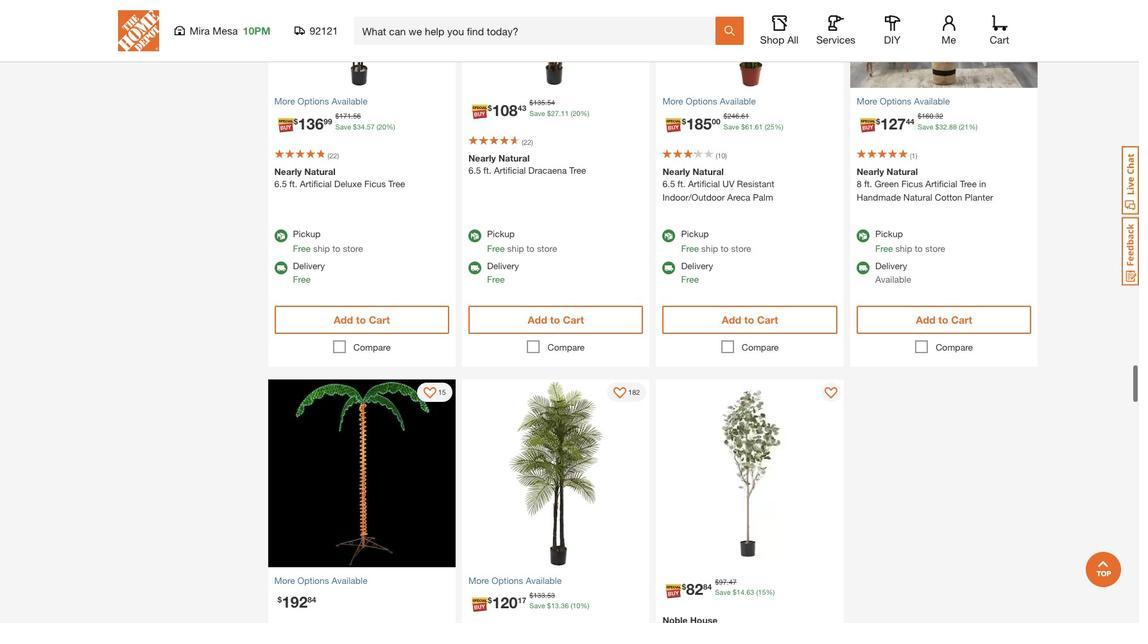 Task type: vqa. For each thing, say whether or not it's contained in the screenshot.
Available for pickup image
yes



Task type: describe. For each thing, give the bounding box(es) containing it.
6.5 ft. artificial deluxe ficus tree image
[[268, 0, 456, 88]]

services
[[817, 33, 856, 46]]

add to cart button for 127
[[857, 306, 1032, 335]]

20 for 136
[[379, 123, 386, 131]]

natural for 136
[[304, 166, 336, 177]]

00
[[712, 117, 721, 126]]

$ 135 . 54 save $ 27 . 11 ( 20 %)
[[530, 98, 589, 117]]

( up nearly natural 6.5 ft. artificial deluxe ficus tree
[[328, 152, 329, 160]]

services button
[[816, 15, 857, 46]]

compare for 185
[[742, 342, 779, 353]]

182 button
[[607, 383, 647, 403]]

tree inside nearly natural 6.5 ft. artificial dracaena tree
[[569, 165, 586, 176]]

( 1 )
[[910, 152, 918, 160]]

( up nearly natural 6.5 ft. artificial dracaena tree
[[522, 138, 524, 147]]

pickup free ship to store for 185
[[681, 229, 751, 254]]

natural inside nearly natural 6.5 ft. artificial dracaena tree
[[499, 153, 530, 164]]

pickup for 136
[[293, 229, 321, 240]]

127
[[881, 115, 906, 133]]

options for 127
[[880, 96, 912, 107]]

8
[[857, 179, 862, 190]]

uv
[[723, 179, 735, 190]]

add for 185
[[722, 314, 742, 326]]

) up nearly natural 6.5 ft. artificial dracaena tree
[[531, 138, 533, 147]]

options up $ 192 84 at the bottom of the page
[[298, 576, 329, 587]]

save for 82
[[715, 589, 731, 597]]

2 available for pickup image from the left
[[469, 230, 481, 243]]

indoor/outdoor
[[663, 192, 725, 203]]

available for 185
[[720, 96, 756, 107]]

more for 185
[[663, 96, 683, 107]]

25
[[767, 123, 775, 131]]

more options available link for 136
[[274, 95, 449, 108]]

11
[[561, 109, 569, 117]]

) for 127
[[916, 152, 918, 160]]

( inside $ 246 . 61 save $ 61 . 61 ( 25 %)
[[765, 123, 767, 131]]

nearly natural 8 ft. green ficus artificial tree in handmade natural cotton planter
[[857, 166, 993, 203]]

( up nearly natural 8 ft. green ficus artificial tree in handmade natural cotton planter
[[910, 152, 912, 160]]

135
[[534, 98, 545, 107]]

ft. for 136
[[289, 179, 297, 190]]

2 add to cart button from the left
[[469, 306, 644, 335]]

185
[[686, 115, 712, 133]]

%) for 127
[[969, 123, 978, 131]]

mesa
[[213, 24, 238, 37]]

nearly for 136
[[274, 166, 302, 177]]

compare for 127
[[936, 342, 973, 353]]

What can we help you find today? search field
[[362, 17, 715, 44]]

cart link
[[986, 15, 1014, 46]]

nearly inside nearly natural 6.5 ft. artificial dracaena tree
[[469, 153, 496, 164]]

6.5 ft. artificial uv resistant indoor/outdoor areca palm image
[[656, 0, 844, 88]]

1
[[912, 152, 916, 160]]

delivery free for 185
[[681, 261, 713, 285]]

ficus inside nearly natural 6.5 ft. artificial deluxe ficus tree
[[364, 179, 386, 190]]

$ 108 43
[[488, 101, 526, 119]]

compare for 136
[[354, 342, 391, 353]]

47
[[729, 578, 737, 587]]

246
[[728, 112, 740, 120]]

88
[[949, 123, 957, 131]]

options for 120
[[492, 576, 523, 587]]

1 vertical spatial 32
[[940, 123, 947, 131]]

$ 136 99
[[294, 115, 332, 133]]

natural for 127
[[887, 166, 918, 177]]

( inside $ 97 . 47 save $ 14 . 63 ( 15 %)
[[756, 589, 758, 597]]

%) for 185
[[775, 123, 784, 131]]

$ 127 44
[[876, 115, 915, 133]]

136
[[298, 115, 324, 133]]

1 horizontal spatial 22
[[524, 138, 531, 147]]

$ 185 00
[[682, 115, 721, 133]]

add to cart button for 136
[[274, 306, 449, 335]]

shop
[[760, 33, 785, 46]]

43
[[518, 103, 526, 113]]

available shipping image for 127
[[857, 262, 870, 275]]

store for 127
[[926, 244, 946, 254]]

ft. for 185
[[678, 179, 686, 190]]

8 ft. green ficus artificial tree in handmade natural cotton planter image
[[851, 0, 1038, 88]]

store for 185
[[731, 244, 751, 254]]

save for 127
[[918, 123, 934, 131]]

( inside the $ 171 . 56 save $ 34 . 57 ( 20 %)
[[377, 123, 379, 131]]

available for pickup image for 136
[[274, 230, 287, 243]]

add to cart for 185
[[722, 314, 778, 326]]

10pm
[[243, 24, 271, 37]]

6.5 ft. artificial dracaena tree image
[[462, 0, 650, 88]]

artificial for deluxe
[[300, 179, 332, 190]]

options for 136
[[298, 96, 329, 107]]

shop all
[[760, 33, 799, 46]]

all
[[788, 33, 799, 46]]

artificial inside nearly natural 8 ft. green ficus artificial tree in handmade natural cotton planter
[[926, 179, 958, 190]]

dracaena
[[529, 165, 567, 176]]

add to cart button for 185
[[663, 306, 838, 335]]

tree for 127
[[960, 179, 977, 190]]

more up 192
[[274, 576, 295, 587]]

0 vertical spatial ( 22 )
[[522, 138, 533, 147]]

delivery for 127
[[876, 261, 908, 272]]

3 display image from the left
[[825, 388, 838, 401]]

$ 171 . 56 save $ 34 . 57 ( 20 %)
[[335, 112, 395, 131]]

me
[[942, 33, 956, 46]]

( 10 )
[[716, 152, 727, 160]]

2 store from the left
[[537, 244, 557, 254]]

palm
[[753, 192, 773, 203]]

$ 82 84
[[682, 581, 712, 599]]

17
[[518, 597, 526, 606]]

97
[[719, 578, 727, 587]]

add to cart for 127
[[916, 314, 973, 326]]

store for 136
[[343, 244, 363, 254]]

pickup for 127
[[876, 229, 903, 240]]

more options available link for 185
[[663, 95, 838, 108]]

108
[[492, 101, 518, 119]]

add for 136
[[334, 314, 353, 326]]

( inside $ 133 . 53 save $ 13 . 36 ( 10 %)
[[571, 602, 573, 611]]

the home depot logo image
[[118, 10, 159, 51]]

more options available link for 120
[[469, 574, 644, 588]]

( up nearly natural 6.5 ft. artificial uv resistant indoor/outdoor areca palm
[[716, 152, 718, 160]]

more options available for 136
[[274, 96, 368, 107]]

diy
[[884, 33, 901, 46]]

13
[[551, 602, 559, 611]]

natural left cotton
[[904, 192, 933, 203]]

delivery for 185
[[681, 261, 713, 272]]

84 for 192
[[308, 596, 316, 605]]

21
[[961, 123, 969, 131]]

available for pickup image for 185
[[663, 230, 676, 243]]



Task type: locate. For each thing, give the bounding box(es) containing it.
1 horizontal spatial 6.5
[[469, 165, 481, 176]]

1 horizontal spatial 20
[[573, 109, 581, 117]]

ft. inside nearly natural 6.5 ft. artificial dracaena tree
[[484, 165, 492, 176]]

3 delivery free from the left
[[681, 261, 713, 285]]

diy button
[[872, 15, 913, 46]]

ft. for 127
[[864, 179, 872, 190]]

ficus
[[364, 179, 386, 190], [902, 179, 923, 190]]

22
[[524, 138, 531, 147], [329, 152, 337, 160]]

82
[[686, 581, 703, 599]]

natural down ( 10 )
[[693, 166, 724, 177]]

free
[[293, 244, 311, 254], [487, 244, 505, 254], [681, 244, 699, 254], [876, 244, 893, 254], [293, 274, 311, 285], [487, 274, 505, 285], [681, 274, 699, 285]]

mira mesa 10pm
[[190, 24, 271, 37]]

( 22 )
[[522, 138, 533, 147], [328, 152, 339, 160]]

0 horizontal spatial available for pickup image
[[274, 230, 287, 243]]

available shipping image
[[469, 262, 481, 275], [663, 262, 676, 275]]

save down the 160
[[918, 123, 934, 131]]

artificial up cotton
[[926, 179, 958, 190]]

%) inside $ 246 . 61 save $ 61 . 61 ( 25 %)
[[775, 123, 784, 131]]

add for 127
[[916, 314, 936, 326]]

$ 160 . 32 save $ 32 . 88 ( 21 %)
[[918, 112, 978, 131]]

%) inside $ 97 . 47 save $ 14 . 63 ( 15 %)
[[766, 589, 775, 597]]

4 store from the left
[[926, 244, 946, 254]]

%) right 63
[[766, 589, 775, 597]]

ft. left dracaena
[[484, 165, 492, 176]]

1 delivery free from the left
[[293, 261, 325, 285]]

natural
[[499, 153, 530, 164], [304, 166, 336, 177], [693, 166, 724, 177], [887, 166, 918, 177], [904, 192, 933, 203]]

cart for 136
[[369, 314, 390, 326]]

) up nearly natural 8 ft. green ficus artificial tree in handmade natural cotton planter
[[916, 152, 918, 160]]

0 horizontal spatial ( 22 )
[[328, 152, 339, 160]]

( right 63
[[756, 589, 758, 597]]

pickup
[[293, 229, 321, 240], [487, 229, 515, 240], [681, 229, 709, 240], [876, 229, 903, 240]]

ship
[[313, 244, 330, 254], [507, 244, 524, 254], [702, 244, 718, 254], [896, 244, 913, 254]]

3 pickup from the left
[[681, 229, 709, 240]]

20 right 11
[[573, 109, 581, 117]]

$ inside $ 192 84
[[278, 596, 282, 605]]

cart for 127
[[951, 314, 973, 326]]

3 add to cart from the left
[[722, 314, 778, 326]]

6.5 inside nearly natural 6.5 ft. artificial uv resistant indoor/outdoor areca palm
[[663, 179, 675, 190]]

tree inside nearly natural 8 ft. green ficus artificial tree in handmade natural cotton planter
[[960, 179, 977, 190]]

$ inside the $ 185 00
[[682, 117, 686, 126]]

3 add from the left
[[722, 314, 742, 326]]

artificial left dracaena
[[494, 165, 526, 176]]

0 horizontal spatial 15
[[438, 388, 446, 397]]

4 ship from the left
[[896, 244, 913, 254]]

2 pickup free ship to store from the left
[[487, 229, 557, 254]]

15 inside dropdown button
[[438, 388, 446, 397]]

nearly down the 136
[[274, 166, 302, 177]]

1 pickup free ship to store from the left
[[293, 229, 363, 254]]

add
[[334, 314, 353, 326], [528, 314, 547, 326], [722, 314, 742, 326], [916, 314, 936, 326]]

0 vertical spatial 32
[[936, 112, 944, 120]]

1 horizontal spatial 15
[[758, 589, 766, 597]]

1 vertical spatial 15
[[758, 589, 766, 597]]

2 pickup from the left
[[487, 229, 515, 240]]

tree for 136
[[388, 179, 405, 190]]

options up $ 120 17
[[492, 576, 523, 587]]

ft. right 8
[[864, 179, 872, 190]]

live chat image
[[1122, 146, 1139, 215]]

ft.
[[484, 165, 492, 176], [289, 179, 297, 190], [678, 179, 686, 190], [864, 179, 872, 190]]

( inside $ 160 . 32 save $ 32 . 88 ( 21 %)
[[959, 123, 961, 131]]

%) inside $ 133 . 53 save $ 13 . 36 ( 10 %)
[[581, 602, 589, 611]]

0 horizontal spatial 10
[[573, 602, 581, 611]]

areca
[[728, 192, 751, 203]]

1 available shipping image from the left
[[274, 262, 287, 275]]

options up $ 136 99
[[298, 96, 329, 107]]

160
[[922, 112, 934, 120]]

1 display image from the left
[[424, 388, 436, 401]]

available shipping image for 6.5 ft. artificial dracaena tree
[[469, 262, 481, 275]]

save down '135'
[[530, 109, 545, 117]]

ficus inside nearly natural 8 ft. green ficus artificial tree in handmade natural cotton planter
[[902, 179, 923, 190]]

%) right 36
[[581, 602, 589, 611]]

0 horizontal spatial tree
[[388, 179, 405, 190]]

1 available shipping image from the left
[[469, 262, 481, 275]]

display image inside "15" dropdown button
[[424, 388, 436, 401]]

natural up deluxe
[[304, 166, 336, 177]]

tree right dracaena
[[569, 165, 586, 176]]

1 vertical spatial 10
[[573, 602, 581, 611]]

1 horizontal spatial available shipping image
[[857, 262, 870, 275]]

more up the $ 127 44
[[857, 96, 878, 107]]

2 add to cart from the left
[[528, 314, 584, 326]]

indoor and outdoor 7 ft. artificial double robellini palm tree uv resistant image
[[462, 380, 650, 568]]

add to cart button
[[274, 306, 449, 335], [469, 306, 644, 335], [663, 306, 838, 335], [857, 306, 1032, 335]]

nearly inside nearly natural 8 ft. green ficus artificial tree in handmade natural cotton planter
[[857, 166, 884, 177]]

more options available link for 127
[[857, 95, 1032, 108]]

more
[[274, 96, 295, 107], [663, 96, 683, 107], [857, 96, 878, 107], [274, 576, 295, 587], [469, 576, 489, 587]]

6.5 inside nearly natural 6.5 ft. artificial dracaena tree
[[469, 165, 481, 176]]

available shipping image for (
[[663, 262, 676, 275]]

0 horizontal spatial display image
[[424, 388, 436, 401]]

0 vertical spatial 20
[[573, 109, 581, 117]]

0 horizontal spatial 22
[[329, 152, 337, 160]]

more up $ 120 17
[[469, 576, 489, 587]]

nearly natural 6.5 ft. artificial deluxe ficus tree
[[274, 166, 405, 190]]

10 right 36
[[573, 602, 581, 611]]

1 compare from the left
[[354, 342, 391, 353]]

nearly inside nearly natural 6.5 ft. artificial deluxe ficus tree
[[274, 166, 302, 177]]

( right 36
[[571, 602, 573, 611]]

92121
[[310, 24, 338, 37]]

feedback link image
[[1122, 217, 1139, 286]]

more for 127
[[857, 96, 878, 107]]

133
[[534, 592, 545, 600]]

) for 136
[[337, 152, 339, 160]]

$ inside $ 120 17
[[488, 597, 492, 606]]

171
[[339, 112, 351, 120]]

options for 185
[[686, 96, 718, 107]]

more options available up 17
[[469, 576, 562, 587]]

more up $ 136 99
[[274, 96, 295, 107]]

save inside $ 97 . 47 save $ 14 . 63 ( 15 %)
[[715, 589, 731, 597]]

artificial inside nearly natural 6.5 ft. artificial uv resistant indoor/outdoor areca palm
[[688, 179, 720, 190]]

display image
[[424, 388, 436, 401], [614, 388, 627, 401], [825, 388, 838, 401]]

handmade
[[857, 192, 901, 203]]

$ inside the $ 127 44
[[876, 117, 881, 126]]

nearly up the indoor/outdoor
[[663, 166, 690, 177]]

54
[[547, 98, 555, 107]]

15 button
[[417, 383, 453, 403]]

1 vertical spatial 22
[[329, 152, 337, 160]]

in
[[979, 179, 986, 190]]

available shipping image for 136
[[274, 262, 287, 275]]

more options available up 44
[[857, 96, 950, 107]]

available for pickup image
[[857, 230, 870, 243]]

57
[[367, 123, 375, 131]]

1 horizontal spatial display image
[[614, 388, 627, 401]]

32 left 88
[[940, 123, 947, 131]]

save inside $ 246 . 61 save $ 61 . 61 ( 25 %)
[[724, 123, 740, 131]]

2 display image from the left
[[614, 388, 627, 401]]

nearly inside nearly natural 6.5 ft. artificial uv resistant indoor/outdoor areca palm
[[663, 166, 690, 177]]

artificial up the indoor/outdoor
[[688, 179, 720, 190]]

delivery
[[293, 261, 325, 272], [487, 261, 519, 272], [681, 261, 713, 272], [876, 261, 908, 272]]

) up nearly natural 6.5 ft. artificial deluxe ficus tree
[[337, 152, 339, 160]]

nearly for 185
[[663, 166, 690, 177]]

more options available up $ 192 84 at the bottom of the page
[[274, 576, 368, 587]]

more up the $ 185 00
[[663, 96, 683, 107]]

( right 00 on the top of page
[[765, 123, 767, 131]]

4 add to cart button from the left
[[857, 306, 1032, 335]]

nearly natural 6.5 ft. artificial uv resistant indoor/outdoor areca palm
[[663, 166, 775, 203]]

92121 button
[[294, 24, 339, 37]]

delivery available
[[876, 261, 912, 285]]

%) for 82
[[766, 589, 775, 597]]

save
[[530, 109, 545, 117], [335, 123, 351, 131], [724, 123, 740, 131], [918, 123, 934, 131], [715, 589, 731, 597], [530, 602, 545, 611]]

120
[[492, 595, 518, 613]]

$ 133 . 53 save $ 13 . 36 ( 10 %)
[[530, 592, 589, 611]]

natural down the ( 1 )
[[887, 166, 918, 177]]

192
[[282, 594, 308, 612]]

available shipping image
[[274, 262, 287, 275], [857, 262, 870, 275]]

0 horizontal spatial ficus
[[364, 179, 386, 190]]

save inside $ 133 . 53 save $ 13 . 36 ( 10 %)
[[530, 602, 545, 611]]

( inside $ 135 . 54 save $ 27 . 11 ( 20 %)
[[571, 109, 573, 117]]

4 add to cart from the left
[[916, 314, 973, 326]]

ficus right "green"
[[902, 179, 923, 190]]

ship for 136
[[313, 244, 330, 254]]

options
[[298, 96, 329, 107], [686, 96, 718, 107], [880, 96, 912, 107], [298, 576, 329, 587], [492, 576, 523, 587]]

available for pickup image
[[274, 230, 287, 243], [469, 230, 481, 243], [663, 230, 676, 243]]

15 inside $ 97 . 47 save $ 14 . 63 ( 15 %)
[[758, 589, 766, 597]]

ft. inside nearly natural 8 ft. green ficus artificial tree in handmade natural cotton planter
[[864, 179, 872, 190]]

%) inside $ 135 . 54 save $ 27 . 11 ( 20 %)
[[581, 109, 589, 117]]

display image inside 182 dropdown button
[[614, 388, 627, 401]]

3 pickup free ship to store from the left
[[681, 229, 751, 254]]

3 ship from the left
[[702, 244, 718, 254]]

me button
[[929, 15, 970, 46]]

1 available for pickup image from the left
[[274, 230, 287, 243]]

) for 185
[[726, 152, 727, 160]]

more options available up 99
[[274, 96, 368, 107]]

cart for 185
[[757, 314, 778, 326]]

2 horizontal spatial display image
[[825, 388, 838, 401]]

20 inside the $ 171 . 56 save $ 34 . 57 ( 20 %)
[[379, 123, 386, 131]]

ship for 127
[[896, 244, 913, 254]]

1 store from the left
[[343, 244, 363, 254]]

1 add from the left
[[334, 314, 353, 326]]

1 add to cart button from the left
[[274, 306, 449, 335]]

pickup free ship to store
[[293, 229, 363, 254], [487, 229, 557, 254], [681, 229, 751, 254], [876, 229, 946, 254]]

4 add from the left
[[916, 314, 936, 326]]

save for 185
[[724, 123, 740, 131]]

1 horizontal spatial available shipping image
[[663, 262, 676, 275]]

nearly
[[469, 153, 496, 164], [274, 166, 302, 177], [663, 166, 690, 177], [857, 166, 884, 177]]

save down 171
[[335, 123, 351, 131]]

36
[[561, 602, 569, 611]]

pickup free ship to store for 127
[[876, 229, 946, 254]]

3 delivery from the left
[[681, 261, 713, 272]]

( 22 ) up nearly natural 6.5 ft. artificial dracaena tree
[[522, 138, 533, 147]]

1 horizontal spatial ficus
[[902, 179, 923, 190]]

%) inside the $ 171 . 56 save $ 34 . 57 ( 20 %)
[[386, 123, 395, 131]]

4 pickup from the left
[[876, 229, 903, 240]]

more options available
[[274, 96, 368, 107], [663, 96, 756, 107], [857, 96, 950, 107], [274, 576, 368, 587], [469, 576, 562, 587]]

ft. up the indoor/outdoor
[[678, 179, 686, 190]]

nearly up 8
[[857, 166, 884, 177]]

%) for 136
[[386, 123, 395, 131]]

green
[[875, 179, 899, 190]]

$ 246 . 61 save $ 61 . 61 ( 25 %)
[[724, 112, 784, 131]]

artificial for dracaena
[[494, 165, 526, 176]]

22 up nearly natural 6.5 ft. artificial deluxe ficus tree
[[329, 152, 337, 160]]

2 delivery free from the left
[[487, 261, 519, 285]]

natural up dracaena
[[499, 153, 530, 164]]

3 store from the left
[[731, 244, 751, 254]]

84
[[703, 583, 712, 593], [308, 596, 316, 605]]

3 compare from the left
[[742, 342, 779, 353]]

%) right 11
[[581, 109, 589, 117]]

natural for 185
[[693, 166, 724, 177]]

4 compare from the left
[[936, 342, 973, 353]]

deluxe
[[334, 179, 362, 190]]

more options available link
[[274, 95, 449, 108], [663, 95, 838, 108], [857, 95, 1032, 108], [274, 574, 449, 588], [469, 574, 644, 588]]

34
[[357, 123, 365, 131]]

tree left in
[[960, 179, 977, 190]]

2 ship from the left
[[507, 244, 524, 254]]

resistant
[[737, 179, 775, 190]]

more options available up 00 on the top of page
[[663, 96, 756, 107]]

more for 136
[[274, 96, 295, 107]]

more options available for 120
[[469, 576, 562, 587]]

84 inside $ 192 84
[[308, 596, 316, 605]]

2 horizontal spatial 6.5
[[663, 179, 675, 190]]

0 horizontal spatial available shipping image
[[274, 262, 287, 275]]

( right "57"
[[377, 123, 379, 131]]

84 inside the $ 82 84
[[703, 583, 712, 593]]

save down 97
[[715, 589, 731, 597]]

44
[[906, 117, 915, 126]]

1 ficus from the left
[[364, 179, 386, 190]]

56
[[353, 112, 361, 120]]

3 add to cart button from the left
[[663, 306, 838, 335]]

artificial left deluxe
[[300, 179, 332, 190]]

save inside $ 135 . 54 save $ 27 . 11 ( 20 %)
[[530, 109, 545, 117]]

nearly down 108
[[469, 153, 496, 164]]

natural inside nearly natural 6.5 ft. artificial deluxe ficus tree
[[304, 166, 336, 177]]

20
[[573, 109, 581, 117], [379, 123, 386, 131]]

2 horizontal spatial available for pickup image
[[663, 230, 676, 243]]

0 horizontal spatial available shipping image
[[469, 262, 481, 275]]

27
[[551, 109, 559, 117]]

save down 246
[[724, 123, 740, 131]]

0 vertical spatial 84
[[703, 583, 712, 593]]

%) for 120
[[581, 602, 589, 611]]

0 vertical spatial 22
[[524, 138, 531, 147]]

shop all button
[[759, 15, 800, 46]]

display image for 182
[[614, 388, 627, 401]]

%) for 108
[[581, 109, 589, 117]]

$ inside the $ 108 43
[[488, 103, 492, 113]]

0 horizontal spatial 20
[[379, 123, 386, 131]]

delivery free
[[293, 261, 325, 285], [487, 261, 519, 285], [681, 261, 713, 285]]

%) right 88
[[969, 123, 978, 131]]

more options available for 127
[[857, 96, 950, 107]]

$ 192 84
[[278, 594, 316, 612]]

store
[[343, 244, 363, 254], [537, 244, 557, 254], [731, 244, 751, 254], [926, 244, 946, 254]]

artificial inside nearly natural 6.5 ft. artificial deluxe ficus tree
[[300, 179, 332, 190]]

options up the $ 185 00
[[686, 96, 718, 107]]

1 horizontal spatial tree
[[569, 165, 586, 176]]

10 up nearly natural 6.5 ft. artificial uv resistant indoor/outdoor areca palm
[[718, 152, 726, 160]]

to
[[332, 244, 340, 254], [527, 244, 535, 254], [721, 244, 729, 254], [915, 244, 923, 254], [356, 314, 366, 326], [550, 314, 560, 326], [745, 314, 754, 326], [939, 314, 949, 326]]

%)
[[581, 109, 589, 117], [386, 123, 395, 131], [775, 123, 784, 131], [969, 123, 978, 131], [766, 589, 775, 597], [581, 602, 589, 611]]

53
[[547, 592, 555, 600]]

ficus right deluxe
[[364, 179, 386, 190]]

0 horizontal spatial 6.5
[[274, 179, 287, 190]]

add to cart for 136
[[334, 314, 390, 326]]

2 available shipping image from the left
[[857, 262, 870, 275]]

$ 120 17
[[488, 595, 526, 613]]

tree inside nearly natural 6.5 ft. artificial deluxe ficus tree
[[388, 179, 405, 190]]

2 horizontal spatial tree
[[960, 179, 977, 190]]

1 vertical spatial ( 22 )
[[328, 152, 339, 160]]

(
[[571, 109, 573, 117], [377, 123, 379, 131], [765, 123, 767, 131], [959, 123, 961, 131], [522, 138, 524, 147], [328, 152, 329, 160], [716, 152, 718, 160], [910, 152, 912, 160], [756, 589, 758, 597], [571, 602, 573, 611]]

more for 120
[[469, 576, 489, 587]]

( right 11
[[571, 109, 573, 117]]

artificial inside nearly natural 6.5 ft. artificial dracaena tree
[[494, 165, 526, 176]]

1 horizontal spatial ( 22 )
[[522, 138, 533, 147]]

99
[[324, 117, 332, 126]]

0 vertical spatial 10
[[718, 152, 726, 160]]

cart
[[990, 33, 1010, 46], [369, 314, 390, 326], [563, 314, 584, 326], [757, 314, 778, 326], [951, 314, 973, 326]]

2 available shipping image from the left
[[663, 262, 676, 275]]

pickup for 185
[[681, 229, 709, 240]]

2 delivery from the left
[[487, 261, 519, 272]]

4 pickup free ship to store from the left
[[876, 229, 946, 254]]

2 ficus from the left
[[902, 179, 923, 190]]

$ inside the $ 82 84
[[682, 583, 686, 593]]

compare
[[354, 342, 391, 353], [548, 342, 585, 353], [742, 342, 779, 353], [936, 342, 973, 353]]

cotton
[[935, 192, 963, 203]]

1 horizontal spatial 84
[[703, 583, 712, 593]]

tree right deluxe
[[388, 179, 405, 190]]

20 for 108
[[573, 109, 581, 117]]

0 horizontal spatial delivery free
[[293, 261, 325, 285]]

63
[[747, 589, 755, 597]]

84 for 82
[[703, 583, 712, 593]]

ft. inside nearly natural 6.5 ft. artificial uv resistant indoor/outdoor areca palm
[[678, 179, 686, 190]]

1 horizontal spatial 10
[[718, 152, 726, 160]]

save down 133
[[530, 602, 545, 611]]

( 22 ) up nearly natural 6.5 ft. artificial deluxe ficus tree
[[328, 152, 339, 160]]

$ inside $ 136 99
[[294, 117, 298, 126]]

bayou 6 ft. green artificial eucalyptus tree image
[[656, 380, 844, 568]]

61
[[742, 112, 749, 120], [745, 123, 753, 131], [755, 123, 763, 131]]

$ 97 . 47 save $ 14 . 63 ( 15 %)
[[715, 578, 775, 597]]

4 delivery from the left
[[876, 261, 908, 272]]

20 inside $ 135 . 54 save $ 27 . 11 ( 20 %)
[[573, 109, 581, 117]]

nearly natural 6.5 ft. artificial dracaena tree
[[469, 153, 586, 176]]

15
[[438, 388, 446, 397], [758, 589, 766, 597]]

display image for 15
[[424, 388, 436, 401]]

tree
[[569, 165, 586, 176], [388, 179, 405, 190], [960, 179, 977, 190]]

1 add to cart from the left
[[334, 314, 390, 326]]

10 inside $ 133 . 53 save $ 13 . 36 ( 10 %)
[[573, 602, 581, 611]]

%) right "57"
[[386, 123, 395, 131]]

6.5 inside nearly natural 6.5 ft. artificial deluxe ficus tree
[[274, 179, 287, 190]]

save inside the $ 171 . 56 save $ 34 . 57 ( 20 %)
[[335, 123, 351, 131]]

1 vertical spatial 84
[[308, 596, 316, 605]]

( right 88
[[959, 123, 961, 131]]

3 available for pickup image from the left
[[663, 230, 676, 243]]

save for 108
[[530, 109, 545, 117]]

ft. inside nearly natural 6.5 ft. artificial deluxe ficus tree
[[289, 179, 297, 190]]

2 horizontal spatial delivery free
[[681, 261, 713, 285]]

%) right 00 on the top of page
[[775, 123, 784, 131]]

options up the $ 127 44
[[880, 96, 912, 107]]

22 up nearly natural 6.5 ft. artificial dracaena tree
[[524, 138, 531, 147]]

planter
[[965, 192, 993, 203]]

0 horizontal spatial 84
[[308, 596, 316, 605]]

0 vertical spatial 15
[[438, 388, 446, 397]]

1 vertical spatial 20
[[379, 123, 386, 131]]

32 right the 160
[[936, 112, 944, 120]]

32
[[936, 112, 944, 120], [940, 123, 947, 131]]

2 add from the left
[[528, 314, 547, 326]]

ft. left deluxe
[[289, 179, 297, 190]]

6.5
[[469, 165, 481, 176], [274, 179, 287, 190], [663, 179, 675, 190]]

artificial for uv
[[688, 179, 720, 190]]

1 horizontal spatial delivery free
[[487, 261, 519, 285]]

available for 136
[[332, 96, 368, 107]]

available for 127
[[914, 96, 950, 107]]

20 right "57"
[[379, 123, 386, 131]]

mira
[[190, 24, 210, 37]]

nearly for 127
[[857, 166, 884, 177]]

save for 120
[[530, 602, 545, 611]]

7 ft. artificial holographic led lighted palm tree image
[[268, 380, 456, 568]]

) up uv
[[726, 152, 727, 160]]

delivery inside delivery available
[[876, 261, 908, 272]]

save for 136
[[335, 123, 351, 131]]

1 delivery from the left
[[293, 261, 325, 272]]

available for 120
[[526, 576, 562, 587]]

%) inside $ 160 . 32 save $ 32 . 88 ( 21 %)
[[969, 123, 978, 131]]

more options available for 185
[[663, 96, 756, 107]]

6.5 for 136
[[274, 179, 287, 190]]

save inside $ 160 . 32 save $ 32 . 88 ( 21 %)
[[918, 123, 934, 131]]

6.5 for 185
[[663, 179, 675, 190]]

delivery for 136
[[293, 261, 325, 272]]

pickup free ship to store for 136
[[293, 229, 363, 254]]

natural inside nearly natural 6.5 ft. artificial uv resistant indoor/outdoor areca palm
[[693, 166, 724, 177]]

1 horizontal spatial available for pickup image
[[469, 230, 481, 243]]

182
[[629, 388, 640, 397]]

delivery free for 136
[[293, 261, 325, 285]]

14
[[737, 589, 745, 597]]

1 ship from the left
[[313, 244, 330, 254]]

2 compare from the left
[[548, 342, 585, 353]]

1 pickup from the left
[[293, 229, 321, 240]]

ship for 185
[[702, 244, 718, 254]]



